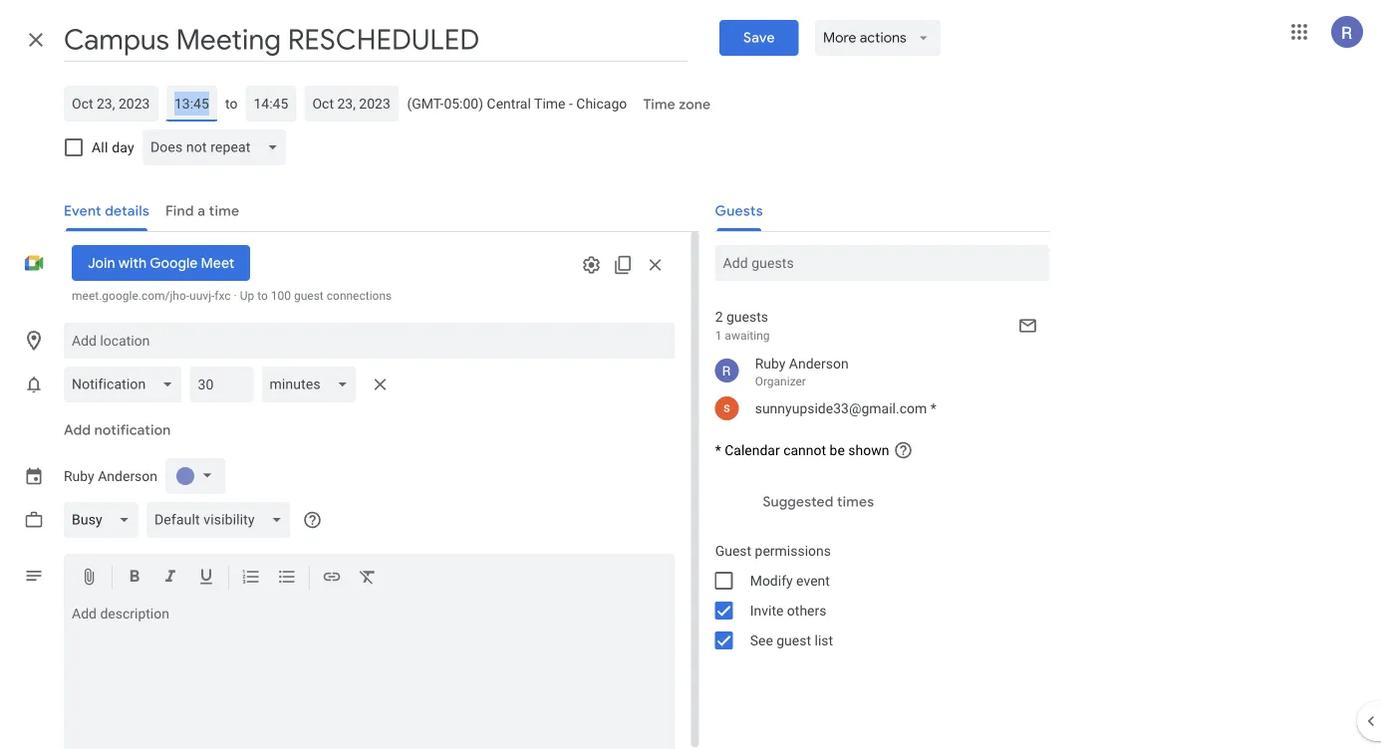 Task type: describe. For each thing, give the bounding box(es) containing it.
End date text field
[[312, 92, 391, 116]]

add notification
[[64, 422, 171, 440]]

meet.google.com/jho-uuvj-fxc · up to 100 guest connections
[[72, 289, 392, 303]]

modify
[[750, 573, 793, 589]]

bold image
[[125, 567, 145, 591]]

Description text field
[[64, 606, 675, 750]]

100
[[271, 289, 291, 303]]

suggested times button
[[755, 484, 882, 520]]

all day
[[92, 139, 134, 155]]

End time text field
[[254, 92, 288, 116]]

Location text field
[[72, 323, 667, 359]]

invite
[[750, 603, 784, 619]]

invite others
[[750, 603, 827, 619]]

insert link image
[[322, 567, 342, 591]]

ruby anderson
[[64, 468, 158, 485]]

time inside button
[[643, 96, 675, 114]]

-
[[569, 95, 573, 112]]

all
[[92, 139, 108, 155]]

Minutes in advance for notification number field
[[198, 367, 246, 403]]

remove formatting image
[[358, 567, 378, 591]]

* inside sunnyupside33@gmail.com tree item
[[931, 400, 937, 417]]

add notification button
[[56, 407, 179, 455]]

with
[[118, 254, 147, 272]]

05:00)
[[444, 95, 484, 112]]

meet
[[201, 254, 234, 272]]

awaiting
[[725, 329, 770, 343]]

uuvj-
[[189, 289, 215, 303]]

join
[[88, 254, 115, 272]]

zone
[[679, 96, 711, 114]]

join with google meet link
[[72, 245, 250, 281]]

central
[[487, 95, 531, 112]]

anderson for ruby anderson organizer
[[789, 355, 849, 372]]

save
[[744, 29, 775, 47]]

2
[[715, 308, 723, 325]]

ruby anderson, organizer tree item
[[699, 351, 1050, 393]]

(gmt-
[[407, 95, 444, 112]]

google
[[150, 254, 198, 272]]

Title text field
[[64, 18, 688, 62]]

sunnyupside33@gmail.com tree item
[[699, 393, 1050, 425]]

0 vertical spatial guest
[[294, 289, 324, 303]]

guest
[[715, 543, 752, 559]]

calendar
[[725, 442, 780, 459]]

(gmt-05:00) central time - chicago
[[407, 95, 627, 112]]

permissions
[[755, 543, 831, 559]]

times
[[837, 493, 875, 511]]

up
[[240, 289, 254, 303]]

connections
[[327, 289, 392, 303]]



Task type: locate. For each thing, give the bounding box(es) containing it.
guest right 100
[[294, 289, 324, 303]]

1 vertical spatial anderson
[[98, 468, 158, 485]]

0 vertical spatial to
[[225, 95, 238, 112]]

time
[[534, 95, 566, 112], [643, 96, 675, 114]]

anderson up the organizer
[[789, 355, 849, 372]]

1 horizontal spatial *
[[931, 400, 937, 417]]

ruby anderson organizer
[[755, 355, 849, 389]]

ruby for ruby anderson
[[64, 468, 94, 485]]

to right up
[[257, 289, 268, 303]]

add
[[64, 422, 91, 440]]

0 vertical spatial ruby
[[755, 355, 786, 372]]

1 vertical spatial to
[[257, 289, 268, 303]]

Start time text field
[[174, 92, 209, 116]]

anderson
[[789, 355, 849, 372], [98, 468, 158, 485]]

2 guests 1 awaiting
[[715, 308, 770, 343]]

time left zone
[[643, 96, 675, 114]]

group containing guest permissions
[[699, 536, 1050, 656]]

suggested
[[763, 493, 834, 511]]

meet.google.com/jho-
[[72, 289, 189, 303]]

chicago
[[576, 95, 627, 112]]

1 horizontal spatial anderson
[[789, 355, 849, 372]]

·
[[234, 289, 237, 303]]

anderson for ruby anderson
[[98, 468, 158, 485]]

italic image
[[160, 567, 180, 591]]

Guests text field
[[723, 245, 1042, 281]]

see guest list
[[750, 632, 833, 649]]

1 horizontal spatial guest
[[777, 632, 811, 649]]

suggested times
[[763, 493, 875, 511]]

None field
[[142, 130, 294, 165], [64, 367, 190, 403], [262, 367, 364, 403], [64, 502, 146, 538], [146, 502, 298, 538], [142, 130, 294, 165], [64, 367, 190, 403], [262, 367, 364, 403], [64, 502, 146, 538], [146, 502, 298, 538]]

guest permissions
[[715, 543, 831, 559]]

guest left the list
[[777, 632, 811, 649]]

more actions arrow_drop_down
[[823, 29, 933, 47]]

time left -
[[534, 95, 566, 112]]

* calendar cannot be shown
[[715, 442, 890, 459]]

ruby down add on the left bottom of page
[[64, 468, 94, 485]]

sunnyupside33@gmail.com
[[755, 400, 927, 417]]

to left end time text field
[[225, 95, 238, 112]]

0 horizontal spatial anderson
[[98, 468, 158, 485]]

fxc
[[215, 289, 231, 303]]

guests
[[727, 308, 768, 325]]

1
[[715, 329, 722, 343]]

ruby for ruby anderson organizer
[[755, 355, 786, 372]]

0 horizontal spatial guest
[[294, 289, 324, 303]]

sunnyupside33@gmail.com *
[[755, 400, 937, 417]]

ruby up the organizer
[[755, 355, 786, 372]]

event
[[796, 573, 830, 589]]

ruby
[[755, 355, 786, 372], [64, 468, 94, 485]]

shown
[[849, 442, 890, 459]]

formatting options toolbar
[[64, 554, 675, 603]]

others
[[787, 603, 827, 619]]

* down ruby anderson, organizer tree item
[[931, 400, 937, 417]]

1 horizontal spatial ruby
[[755, 355, 786, 372]]

group
[[699, 536, 1050, 656]]

numbered list image
[[241, 567, 261, 591]]

save button
[[720, 20, 799, 56]]

0 horizontal spatial ruby
[[64, 468, 94, 485]]

bulleted list image
[[277, 567, 297, 591]]

organizer
[[755, 375, 806, 389]]

1 vertical spatial ruby
[[64, 468, 94, 485]]

anderson down notification
[[98, 468, 158, 485]]

see
[[750, 632, 773, 649]]

ruby inside the ruby anderson organizer
[[755, 355, 786, 372]]

guests invited to this event. tree
[[699, 351, 1050, 425]]

cannot
[[784, 442, 826, 459]]

0 horizontal spatial to
[[225, 95, 238, 112]]

notification
[[94, 422, 171, 440]]

1 vertical spatial guest
[[777, 632, 811, 649]]

0 horizontal spatial *
[[715, 442, 721, 459]]

list
[[815, 632, 833, 649]]

guest
[[294, 289, 324, 303], [777, 632, 811, 649]]

anderson inside the ruby anderson organizer
[[789, 355, 849, 372]]

1 horizontal spatial to
[[257, 289, 268, 303]]

arrow_drop_down
[[915, 29, 933, 47]]

day
[[112, 139, 134, 155]]

1 vertical spatial *
[[715, 442, 721, 459]]

actions
[[860, 29, 907, 47]]

join with google meet
[[88, 254, 234, 272]]

0 vertical spatial *
[[931, 400, 937, 417]]

0 vertical spatial anderson
[[789, 355, 849, 372]]

time zone button
[[635, 87, 719, 123]]

* left calendar
[[715, 442, 721, 459]]

30 minutes before element
[[64, 363, 396, 407]]

1 horizontal spatial time
[[643, 96, 675, 114]]

be
[[830, 442, 845, 459]]

Start date text field
[[72, 92, 151, 116]]

0 horizontal spatial time
[[534, 95, 566, 112]]

*
[[931, 400, 937, 417], [715, 442, 721, 459]]

to
[[225, 95, 238, 112], [257, 289, 268, 303]]

modify event
[[750, 573, 830, 589]]

underline image
[[196, 567, 216, 591]]

more
[[823, 29, 856, 47]]

time zone
[[643, 96, 711, 114]]



Task type: vqa. For each thing, say whether or not it's contained in the screenshot.
*
yes



